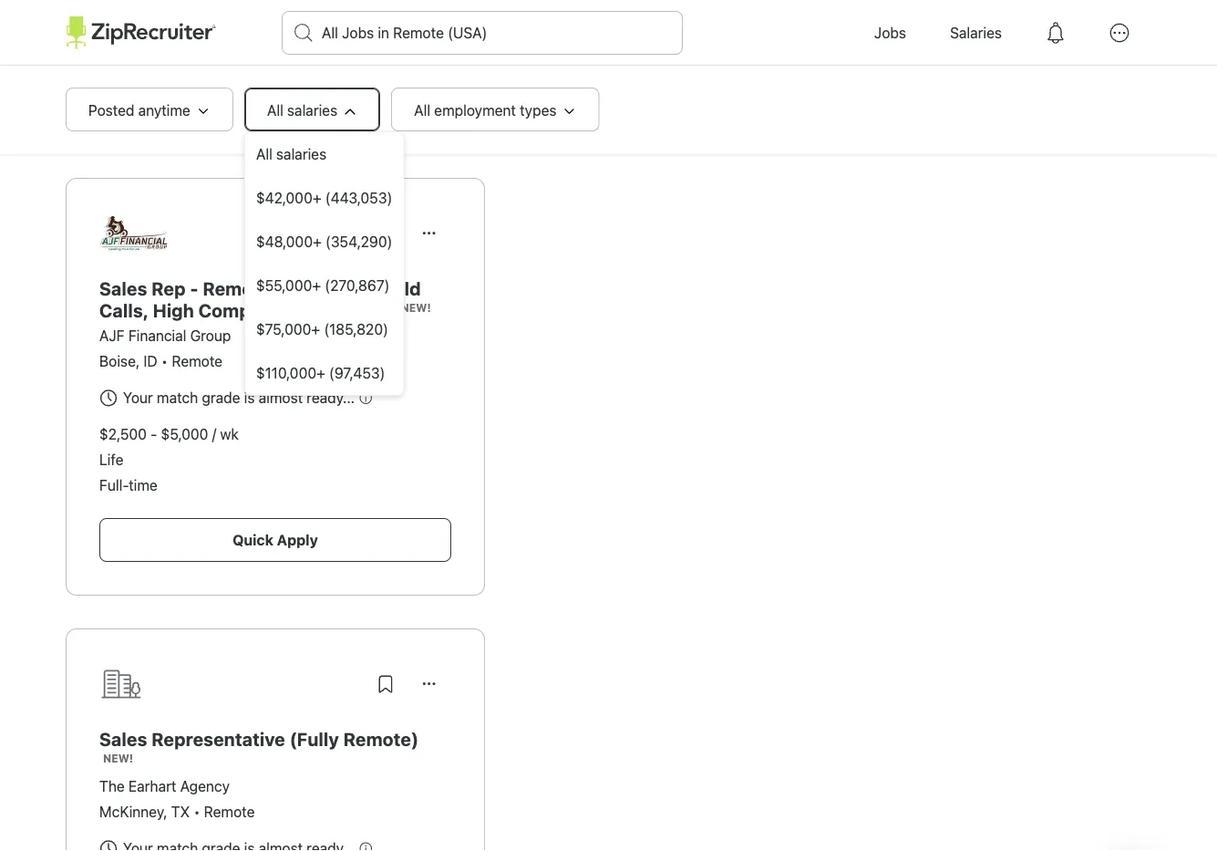 Task type: vqa. For each thing, say whether or not it's contained in the screenshot.
sales representative (fully remote) new! on the bottom left
yes



Task type: locate. For each thing, give the bounding box(es) containing it.
all salaries up $42,000+
[[256, 146, 327, 163]]

sales up calls,
[[99, 277, 147, 299]]

0 vertical spatial salaries
[[287, 102, 338, 119]]

new! down cold
[[401, 301, 431, 314]]

remote inside the earhart agency mckinney, tx • remote
[[204, 803, 255, 821]]

full-
[[99, 477, 129, 494]]

ziprecruiter image
[[66, 16, 216, 49]]

Search job title or keyword search field
[[283, 12, 682, 54]]

2 sales from the top
[[99, 728, 147, 749]]

life
[[99, 451, 123, 468]]

salaries up (usa)
[[287, 102, 338, 119]]

sales inside "sales rep - remote, no exp, no cold calls, high comp, training, bonus"
[[99, 277, 147, 299]]

new!
[[401, 301, 431, 314], [103, 752, 133, 764]]

$55,000+ (270,867) button
[[245, 264, 404, 307]]

almost
[[259, 389, 303, 406]]

in
[[197, 136, 209, 154]]

salaries link
[[929, 0, 1024, 66]]

$42,000+ (443,053)
[[256, 189, 393, 207]]

563,757
[[66, 136, 120, 154]]

$48,000+
[[256, 233, 322, 250]]

representative
[[152, 728, 285, 749]]

None button
[[408, 212, 452, 255], [408, 662, 452, 706], [408, 212, 452, 255], [408, 662, 452, 706]]

all jobs 563,757 jobs found in remote (usa)
[[66, 99, 307, 154]]

-
[[190, 277, 199, 299], [151, 426, 157, 443]]

(fully
[[290, 728, 339, 749]]

anytime
[[138, 102, 191, 119]]

all
[[66, 99, 97, 129], [267, 102, 283, 119], [414, 102, 431, 119], [256, 146, 273, 163]]

sales
[[99, 277, 147, 299], [99, 728, 147, 749]]

(97,453)
[[329, 364, 385, 382]]

posted
[[88, 102, 135, 119]]

jobs down posted anytime
[[124, 136, 151, 154]]

sales up the on the left of page
[[99, 728, 147, 749]]

all inside popup button
[[414, 102, 431, 119]]

new! inside sales representative (fully remote) new!
[[103, 752, 133, 764]]

$110,000+ (97,453)
[[256, 364, 385, 382]]

salaries inside dropdown button
[[287, 102, 338, 119]]

exp,
[[310, 277, 347, 299]]

all salaries
[[267, 102, 338, 119], [256, 146, 327, 163]]

1 vertical spatial salaries
[[276, 146, 327, 163]]

sales inside sales representative (fully remote) new!
[[99, 728, 147, 749]]

all salaries for salaries
[[256, 146, 327, 163]]

remote down agency
[[204, 803, 255, 821]]

2 vertical spatial remote
[[204, 803, 255, 821]]

types
[[520, 102, 557, 119]]

posted anytime button
[[66, 88, 233, 131]]

1 vertical spatial remote
[[172, 353, 223, 370]]

all up $42,000+
[[256, 146, 273, 163]]

$55,000+ (270,867)
[[256, 277, 390, 294]]

all employment types
[[414, 102, 557, 119]]

0 vertical spatial jobs
[[102, 99, 153, 129]]

(443,053)
[[325, 189, 393, 207]]

• inside the earhart agency mckinney, tx • remote
[[194, 803, 200, 821]]

1 vertical spatial jobs
[[124, 136, 151, 154]]

all salaries inside button
[[256, 146, 327, 163]]

all salaries up (usa)
[[267, 102, 338, 119]]

tx
[[171, 803, 190, 821]]

sales rep - remote, no exp, no cold calls, high comp, training, bonus image
[[99, 212, 173, 255]]

quick apply
[[233, 531, 318, 549]]

• right tx
[[194, 803, 200, 821]]

1 horizontal spatial new!
[[401, 301, 431, 314]]

0 vertical spatial -
[[190, 277, 199, 299]]

salaries inside button
[[276, 146, 327, 163]]

$75,000+ (185,820) button
[[245, 307, 404, 351]]

remote down group
[[172, 353, 223, 370]]

- inside "sales rep - remote, no exp, no cold calls, high comp, training, bonus"
[[190, 277, 199, 299]]

0 vertical spatial remote
[[213, 136, 263, 154]]

rep
[[152, 277, 186, 299]]

mckinney,
[[99, 803, 167, 821]]

all salaries inside dropdown button
[[267, 102, 338, 119]]

menu image
[[1099, 12, 1141, 54]]

0 vertical spatial all salaries
[[267, 102, 338, 119]]

$110,000+ (97,453) button
[[245, 351, 404, 395]]

is
[[244, 389, 255, 406]]

salaries
[[287, 102, 338, 119], [276, 146, 327, 163]]

no up training,
[[281, 277, 305, 299]]

$75,000+
[[256, 321, 320, 338]]

0 vertical spatial •
[[161, 353, 168, 370]]

your
[[123, 389, 153, 406]]

notifications image
[[1035, 12, 1077, 54]]

$2,500
[[99, 426, 147, 443]]

(185,820)
[[324, 321, 389, 338]]

•
[[161, 353, 168, 370], [194, 803, 200, 821]]

all up (usa)
[[267, 102, 283, 119]]

grade
[[202, 389, 240, 406]]

wk
[[220, 426, 239, 443]]

salaries up $42,000+
[[276, 146, 327, 163]]

remote right in
[[213, 136, 263, 154]]

all up "563,757"
[[66, 99, 97, 129]]

ready...
[[307, 389, 355, 406]]

1 vertical spatial -
[[151, 426, 157, 443]]

1 sales from the top
[[99, 277, 147, 299]]

• inside the ajf financial group boise, id • remote
[[161, 353, 168, 370]]

remote inside the ajf financial group boise, id • remote
[[172, 353, 223, 370]]

- right rep
[[190, 277, 199, 299]]

all inside button
[[256, 146, 273, 163]]

1 horizontal spatial •
[[194, 803, 200, 821]]

(usa)
[[267, 136, 307, 154]]

all salaries for anytime
[[267, 102, 338, 119]]

1 horizontal spatial -
[[190, 277, 199, 299]]

- left the $5,000
[[151, 426, 157, 443]]

ajf
[[99, 327, 125, 344]]

jobs
[[102, 99, 153, 129], [124, 136, 151, 154]]

0 horizontal spatial •
[[161, 353, 168, 370]]

jobs link
[[853, 0, 929, 66]]

comp,
[[199, 299, 256, 321]]

training,
[[260, 299, 338, 321]]

0 horizontal spatial new!
[[103, 752, 133, 764]]

1 vertical spatial sales
[[99, 728, 147, 749]]

0 horizontal spatial no
[[281, 277, 305, 299]]

jobs up "563,757"
[[102, 99, 153, 129]]

salaries for salaries
[[276, 146, 327, 163]]

0 vertical spatial sales
[[99, 277, 147, 299]]

• right id
[[161, 353, 168, 370]]

posted anytime
[[88, 102, 191, 119]]

main element
[[66, 0, 1152, 66]]

1 vertical spatial •
[[194, 803, 200, 821]]

cold
[[381, 277, 421, 299]]

save job for later image
[[375, 673, 397, 695]]

match
[[157, 389, 198, 406]]

1 vertical spatial new!
[[103, 752, 133, 764]]

0 vertical spatial new!
[[401, 301, 431, 314]]

boise,
[[99, 353, 140, 370]]

(354,290)
[[326, 233, 393, 250]]

remote
[[213, 136, 263, 154], [172, 353, 223, 370], [204, 803, 255, 821]]

the earhart agency mckinney, tx • remote
[[99, 778, 255, 821]]

new! up the on the left of page
[[103, 752, 133, 764]]

all inside dropdown button
[[267, 102, 283, 119]]

no up 'bonus'
[[352, 277, 376, 299]]

sales representative (fully remote) new!
[[99, 728, 419, 764]]

$48,000+ (354,290) button
[[245, 220, 404, 264]]

found
[[155, 136, 193, 154]]

$42,000+
[[256, 189, 322, 207]]

1 horizontal spatial no
[[352, 277, 376, 299]]

remote inside all jobs 563,757 jobs found in remote (usa)
[[213, 136, 263, 154]]

$55,000+
[[256, 277, 321, 294]]

- inside $2,500 - $5,000 / wk life full-time
[[151, 426, 157, 443]]

1 vertical spatial all salaries
[[256, 146, 327, 163]]

2 no from the left
[[352, 277, 376, 299]]

no
[[281, 277, 305, 299], [352, 277, 376, 299]]

0 horizontal spatial -
[[151, 426, 157, 443]]

all left "employment" at the left top of page
[[414, 102, 431, 119]]

boise, id link
[[99, 353, 158, 370]]



Task type: describe. For each thing, give the bounding box(es) containing it.
ajf financial group boise, id • remote
[[99, 327, 231, 370]]

remote,
[[203, 277, 276, 299]]

high
[[153, 299, 194, 321]]

all salaries button
[[245, 132, 404, 176]]

all salaries button
[[244, 88, 380, 131]]

$42,000+ (443,053) button
[[245, 176, 404, 220]]

your match grade is almost ready... button
[[98, 383, 373, 412]]

apply
[[277, 531, 318, 549]]

(270,867)
[[325, 277, 390, 294]]

bonus
[[342, 299, 397, 321]]

/
[[212, 426, 216, 443]]

all employment types button
[[391, 88, 600, 131]]

sales for sales representative (fully remote) new!
[[99, 728, 147, 749]]

• for sales rep - remote, no exp, no cold calls, high comp, training, bonus
[[161, 353, 168, 370]]

all for all salaries dropdown button
[[267, 102, 283, 119]]

your match grade is almost ready...
[[123, 389, 355, 406]]

all for all employment types popup button
[[414, 102, 431, 119]]

all for all salaries button
[[256, 146, 273, 163]]

$48,000+ (354,290)
[[256, 233, 393, 250]]

all inside all jobs 563,757 jobs found in remote (usa)
[[66, 99, 97, 129]]

salaries
[[951, 24, 1003, 42]]

financial
[[128, 327, 186, 344]]

the
[[99, 778, 125, 795]]

jobs
[[875, 24, 907, 42]]

1 no from the left
[[281, 277, 305, 299]]

quick apply button
[[99, 518, 452, 562]]

remote)
[[344, 728, 419, 749]]

time
[[129, 477, 158, 494]]

mckinney, tx link
[[99, 803, 190, 821]]

id
[[144, 353, 158, 370]]

save job for later image
[[375, 223, 397, 244]]

ajf financial group link
[[99, 327, 231, 344]]

sales rep - remote, no exp, no cold calls, high comp, training, bonus
[[99, 277, 421, 321]]

remote for earhart
[[204, 803, 255, 821]]

the earhart agency link
[[99, 778, 230, 795]]

group
[[190, 327, 231, 344]]

remote for jobs
[[213, 136, 263, 154]]

sales for sales rep - remote, no exp, no cold calls, high comp, training, bonus
[[99, 277, 147, 299]]

$2,500 - $5,000 / wk life full-time
[[99, 426, 239, 494]]

employment
[[434, 102, 516, 119]]

$110,000+
[[256, 364, 326, 382]]

earhart
[[129, 778, 177, 795]]

calls,
[[99, 299, 149, 321]]

agency
[[180, 778, 230, 795]]

• for sales representative (fully remote)
[[194, 803, 200, 821]]

salaries for anytime
[[287, 102, 338, 119]]

remote for financial
[[172, 353, 223, 370]]

$75,000+ (185,820)
[[256, 321, 389, 338]]

$5,000
[[161, 426, 208, 443]]

quick
[[233, 531, 274, 549]]



